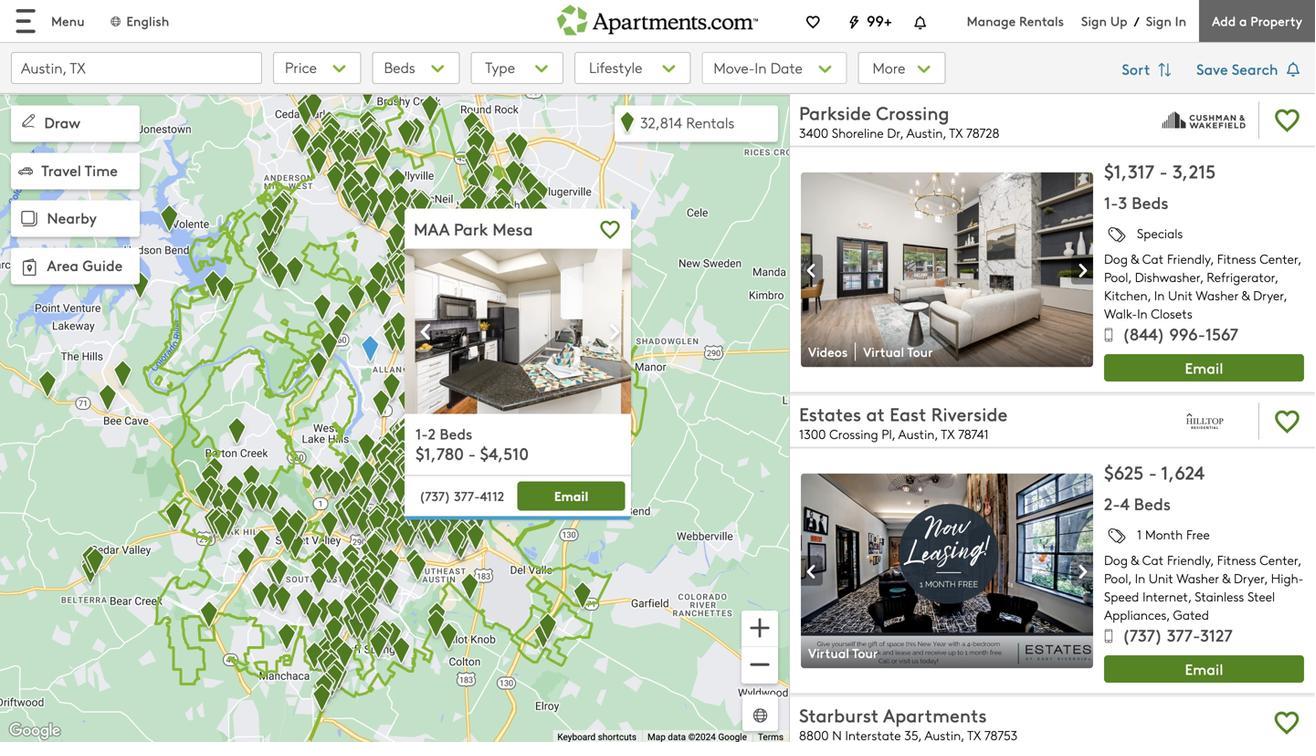 Task type: vqa. For each thing, say whether or not it's contained in the screenshot.
'SAVE'
yes



Task type: locate. For each thing, give the bounding box(es) containing it.
sign left up
[[1081, 12, 1107, 30]]

pool inside dog & cat friendly fitness center pool dishwasher refrigerator kitchen in unit washer & dryer walk-in closets
[[1104, 268, 1128, 286]]

dog inside dog & cat friendly fitness center pool in unit washer & dryer
[[1104, 552, 1128, 569]]

1 vertical spatial virtual tour
[[808, 644, 878, 662]]

0 vertical spatial margin image
[[18, 111, 38, 131]]

pool inside dog & cat friendly fitness center pool in unit washer & dryer
[[1104, 570, 1128, 587]]

unit inside dog & cat friendly fitness center pool in unit washer & dryer
[[1149, 570, 1173, 587]]

beds inside the $625 - 1,624 2-4 beds
[[1134, 492, 1171, 515]]

menu button
[[0, 0, 99, 42]]

1 vertical spatial austin,
[[898, 426, 938, 443]]

1 vertical spatial cat
[[1142, 552, 1164, 569]]

crossing
[[876, 100, 950, 125], [829, 426, 878, 443]]

in up speed
[[1135, 570, 1145, 587]]

closets
[[1151, 305, 1193, 322]]

1 horizontal spatial sign
[[1146, 12, 1172, 30]]

- inside the 1-2 beds $1,780 - $4,510
[[468, 442, 476, 465]]

tx inside estates at east riverside 1300 crossing pl, austin, tx 78741
[[941, 426, 955, 443]]

virtual tour link up east
[[856, 343, 944, 361]]

2 horizontal spatial -
[[1159, 158, 1168, 183]]

0 vertical spatial dog
[[1104, 250, 1128, 268]]

email button down 996-
[[1104, 355, 1304, 382]]

stainless steel appliances
[[1104, 588, 1275, 624]]

area
[[47, 255, 79, 275]]

margin image inside draw button
[[18, 111, 38, 131]]

2-
[[1104, 492, 1120, 515]]

2 pool from the top
[[1104, 570, 1128, 587]]

dryer down refrigerator
[[1253, 287, 1284, 304]]

1 vertical spatial dryer
[[1234, 570, 1264, 587]]

virtual
[[863, 343, 904, 360], [808, 644, 849, 662]]

east
[[890, 401, 926, 426]]

0 horizontal spatial 1-
[[416, 423, 428, 444]]

virtual right videos link
[[863, 343, 904, 360]]

free
[[1186, 526, 1210, 543]]

1 vertical spatial rentals
[[686, 112, 735, 132]]

washer
[[1196, 287, 1239, 304], [1177, 570, 1219, 587]]

rentals for manage
[[1019, 12, 1064, 30]]

1 vertical spatial email button
[[517, 482, 625, 511]]

washer inside dog & cat friendly fitness center pool in unit washer & dryer
[[1177, 570, 1219, 587]]

0 vertical spatial 377-
[[454, 487, 480, 505]]

3,215
[[1173, 158, 1216, 183]]

type
[[485, 57, 515, 77]]

0 vertical spatial tour
[[907, 343, 933, 360]]

friendly
[[1167, 250, 1210, 268], [1167, 552, 1210, 569]]

maa park mesa
[[414, 217, 533, 240]]

virtual tour for the top the "virtual tour" link
[[863, 343, 933, 360]]

margin image inside nearby link
[[16, 206, 42, 232]]

- inside $1,317 - 3,215 1-3 beds
[[1159, 158, 1168, 183]]

estates
[[799, 401, 861, 426]]

crossing inside parkside crossing 3400 shoreline dr, austin, tx 78728
[[876, 100, 950, 125]]

dishwasher
[[1135, 268, 1200, 286]]

center inside dog & cat friendly fitness center pool in unit washer & dryer
[[1260, 552, 1298, 569]]

fitness inside dog & cat friendly fitness center pool in unit washer & dryer
[[1217, 552, 1256, 569]]

unit up closets
[[1168, 287, 1193, 304]]

1 vertical spatial tour
[[852, 644, 878, 662]]

beds right price button
[[384, 57, 415, 77]]

estates at east riverside 1300 crossing pl, austin, tx 78741
[[799, 401, 1008, 443]]

1 pool from the top
[[1104, 268, 1128, 286]]

fitness up refrigerator
[[1217, 250, 1256, 268]]

2 vertical spatial margin image
[[16, 206, 42, 232]]

1 center from the top
[[1260, 250, 1298, 268]]

email down the 3127
[[1185, 659, 1223, 680]]

0 vertical spatial email button
[[1104, 355, 1304, 382]]

0 vertical spatial virtual
[[863, 343, 904, 360]]

apartments
[[883, 703, 987, 728]]

virtual tour up east
[[863, 343, 933, 360]]

dog & cat friendly fitness center pool dishwasher refrigerator kitchen in unit washer & dryer walk-in closets
[[1104, 250, 1298, 322]]

0 vertical spatial virtual tour link
[[856, 343, 944, 361]]

move-in date
[[714, 58, 803, 78]]

1 vertical spatial virtual
[[808, 644, 849, 662]]

center
[[1260, 250, 1298, 268], [1260, 552, 1298, 569]]

2 sign from the left
[[1146, 12, 1172, 30]]

in inside dog & cat friendly fitness center pool in unit washer & dryer
[[1135, 570, 1145, 587]]

377-
[[454, 487, 480, 505], [1167, 624, 1200, 647]]

1 fitness from the top
[[1217, 250, 1256, 268]]

virtual tour for the "virtual tour" link to the bottom
[[808, 644, 878, 662]]

1 horizontal spatial 377-
[[1167, 624, 1200, 647]]

rentals right '32,814'
[[686, 112, 735, 132]]

dog
[[1104, 250, 1128, 268], [1104, 552, 1128, 569]]

interior photo - parkside crossing image
[[801, 172, 1093, 367]]

1- down $1,317 on the right
[[1104, 191, 1118, 214]]

property
[[1251, 12, 1302, 30]]

add a property
[[1212, 12, 1302, 30]]

0 vertical spatial austin,
[[906, 124, 946, 141]]

1 vertical spatial washer
[[1177, 570, 1219, 587]]

$1,317 - 3,215 1-3 beds
[[1104, 158, 1216, 214]]

email button right 4112
[[517, 482, 625, 511]]

beds right '3' on the top right
[[1132, 191, 1169, 214]]

-
[[1159, 158, 1168, 183], [468, 442, 476, 465], [1149, 460, 1157, 485]]

friendly for refrigerator
[[1167, 250, 1210, 268]]

1 cat from the top
[[1142, 250, 1164, 268]]

0 horizontal spatial sign
[[1081, 12, 1107, 30]]

austin, right dr,
[[906, 124, 946, 141]]

1 horizontal spatial 1-
[[1104, 191, 1118, 214]]

/
[[1134, 12, 1140, 30]]

cat inside dog & cat friendly fitness center pool in unit washer & dryer
[[1142, 552, 1164, 569]]

margin image left draw
[[18, 111, 38, 131]]

1 vertical spatial pool
[[1104, 570, 1128, 587]]

margin image inside travel time button
[[18, 163, 33, 178]]

(737) down $1,780
[[419, 487, 451, 505]]

in down dishwasher
[[1154, 287, 1165, 304]]

0 vertical spatial 1-
[[1104, 191, 1118, 214]]

draw
[[44, 112, 80, 133]]

2 dog from the top
[[1104, 552, 1128, 569]]

cat for in
[[1142, 552, 1164, 569]]

1 vertical spatial virtual tour link
[[801, 644, 889, 662]]

pool up speed
[[1104, 570, 1128, 587]]

(737) for (737) 377-3127
[[1122, 624, 1163, 647]]

- for parkside crossing
[[1159, 158, 1168, 183]]

0 vertical spatial virtual tour
[[863, 343, 933, 360]]

in left 'add'
[[1175, 12, 1187, 30]]

- inside the $625 - 1,624 2-4 beds
[[1149, 460, 1157, 485]]

in left date
[[755, 58, 767, 78]]

0 vertical spatial dryer
[[1253, 287, 1284, 304]]

margin image for draw
[[18, 111, 38, 131]]

dog inside dog & cat friendly fitness center pool dishwasher refrigerator kitchen in unit washer & dryer walk-in closets
[[1104, 250, 1128, 268]]

(737) inside button
[[419, 487, 451, 505]]

(737) 377-4112 button
[[410, 482, 513, 511]]

email for parkside crossing
[[1185, 358, 1223, 378]]

tour
[[907, 343, 933, 360], [852, 644, 878, 662]]

type button
[[471, 52, 564, 84]]

beds right 2
[[440, 423, 472, 444]]

1-2 beds $1,780 - $4,510
[[416, 423, 529, 465]]

dryer inside dog & cat friendly fitness center pool in unit washer & dryer
[[1234, 570, 1264, 587]]

virtual tour link
[[856, 343, 944, 361], [801, 644, 889, 662]]

377- inside button
[[454, 487, 480, 505]]

center inside dog & cat friendly fitness center pool dishwasher refrigerator kitchen in unit washer & dryer walk-in closets
[[1260, 250, 1298, 268]]

sort button
[[1112, 52, 1185, 89]]

2 vertical spatial email button
[[1104, 656, 1304, 683]]

1 horizontal spatial (737)
[[1122, 624, 1163, 647]]

riverside
[[931, 401, 1008, 426]]

hilltop residential image
[[1160, 399, 1248, 443]]

virtual tour link up starburst
[[801, 644, 889, 662]]

margin image
[[18, 111, 38, 131], [18, 163, 33, 178], [16, 206, 42, 232]]

1 vertical spatial 377-
[[1167, 624, 1200, 647]]

center for dog & cat friendly fitness center pool in unit washer & dryer
[[1260, 552, 1298, 569]]

2
[[428, 423, 436, 444]]

0 vertical spatial pool
[[1104, 268, 1128, 286]]

tour up starburst
[[852, 644, 878, 662]]

(737) down speed
[[1122, 624, 1163, 647]]

- for estates at east riverside
[[1149, 460, 1157, 485]]

in inside button
[[755, 58, 767, 78]]

rentals right "manage"
[[1019, 12, 1064, 30]]

washer up stainless
[[1177, 570, 1219, 587]]

pool up "kitchen"
[[1104, 268, 1128, 286]]

english link
[[108, 12, 169, 30]]

date
[[771, 58, 803, 78]]

2 cat from the top
[[1142, 552, 1164, 569]]

fitness inside dog & cat friendly fitness center pool dishwasher refrigerator kitchen in unit washer & dryer walk-in closets
[[1217, 250, 1256, 268]]

friendly up dishwasher
[[1167, 250, 1210, 268]]

& up stainless
[[1223, 570, 1230, 587]]

center up high- at the bottom of the page
[[1260, 552, 1298, 569]]

0 vertical spatial fitness
[[1217, 250, 1256, 268]]

996-
[[1169, 322, 1206, 345]]

crossing left pl,
[[829, 426, 878, 443]]

1 dog from the top
[[1104, 250, 1128, 268]]

tx left 78741
[[941, 426, 955, 443]]

1 vertical spatial margin image
[[18, 163, 33, 178]]

1 horizontal spatial -
[[1149, 460, 1157, 485]]

3127
[[1200, 624, 1233, 647]]

english
[[126, 12, 169, 30]]

0 vertical spatial crossing
[[876, 100, 950, 125]]

up
[[1110, 12, 1128, 30]]

1 vertical spatial (737)
[[1122, 624, 1163, 647]]

cat inside dog & cat friendly fitness center pool dishwasher refrigerator kitchen in unit washer & dryer walk-in closets
[[1142, 250, 1164, 268]]

0 horizontal spatial 377-
[[454, 487, 480, 505]]

0 vertical spatial rentals
[[1019, 12, 1064, 30]]

1 vertical spatial 1-
[[416, 423, 428, 444]]

1 vertical spatial tx
[[941, 426, 955, 443]]

margin image left travel
[[18, 163, 33, 178]]

map region
[[0, 0, 883, 743]]

sign right /
[[1146, 12, 1172, 30]]

0 vertical spatial center
[[1260, 250, 1298, 268]]

travel time
[[41, 160, 118, 180]]

2 center from the top
[[1260, 552, 1298, 569]]

unit up internet
[[1149, 570, 1173, 587]]

email
[[1185, 358, 1223, 378], [554, 487, 588, 505], [1185, 659, 1223, 680]]

email button down the 3127
[[1104, 656, 1304, 683]]

dog up "kitchen"
[[1104, 250, 1128, 268]]

cat up dishwasher
[[1142, 250, 1164, 268]]

1 vertical spatial center
[[1260, 552, 1298, 569]]

&
[[1131, 250, 1139, 268], [1242, 287, 1250, 304], [1131, 552, 1139, 569], [1223, 570, 1230, 587]]

lifestyle
[[589, 57, 642, 77]]

email button for parkside crossing
[[1104, 355, 1304, 382]]

parkside crossing 3400 shoreline dr, austin, tx 78728
[[799, 100, 1000, 141]]

377- for 3127
[[1167, 624, 1200, 647]]

lifestyle button
[[574, 52, 691, 84]]

in down "kitchen"
[[1137, 305, 1148, 322]]

austin, right pl,
[[898, 426, 938, 443]]

1 vertical spatial fitness
[[1217, 552, 1256, 569]]

- right $625
[[1149, 460, 1157, 485]]

fitness for dryer
[[1217, 552, 1256, 569]]

1 friendly from the top
[[1167, 250, 1210, 268]]

Location or Point of Interest text field
[[11, 52, 262, 84]]

78741
[[958, 426, 989, 443]]

friendly down free
[[1167, 552, 1210, 569]]

margin image left nearby
[[16, 206, 42, 232]]

dog for dog & cat friendly fitness center pool in unit washer & dryer
[[1104, 552, 1128, 569]]

email right 4112
[[554, 487, 588, 505]]

virtual up starburst
[[808, 644, 849, 662]]

0 vertical spatial (737)
[[419, 487, 451, 505]]

0 horizontal spatial (737)
[[419, 487, 451, 505]]

78728
[[966, 124, 1000, 141]]

0 vertical spatial tx
[[949, 124, 963, 141]]

tx left 78728
[[949, 124, 963, 141]]

pinnacle property management services, llc image
[[1160, 98, 1248, 142]]

pool
[[1104, 268, 1128, 286], [1104, 570, 1128, 587]]

virtual tour up starburst
[[808, 644, 878, 662]]

dryer
[[1253, 287, 1284, 304], [1234, 570, 1264, 587]]

margin image for nearby
[[16, 206, 42, 232]]

0 horizontal spatial -
[[468, 442, 476, 465]]

2 friendly from the top
[[1167, 552, 1210, 569]]

friendly inside dog & cat friendly fitness center pool dishwasher refrigerator kitchen in unit washer & dryer walk-in closets
[[1167, 250, 1210, 268]]

tour for the top the "virtual tour" link
[[907, 343, 933, 360]]

cat down month
[[1142, 552, 1164, 569]]

0 horizontal spatial tour
[[852, 644, 878, 662]]

0 vertical spatial unit
[[1168, 287, 1193, 304]]

center up refrigerator
[[1260, 250, 1298, 268]]

dryer up steel
[[1234, 570, 1264, 587]]

washer down refrigerator
[[1196, 287, 1239, 304]]

1 horizontal spatial virtual
[[863, 343, 904, 360]]

1 vertical spatial dog
[[1104, 552, 1128, 569]]

- left 3,215 on the right of page
[[1159, 158, 1168, 183]]

0 vertical spatial washer
[[1196, 287, 1239, 304]]

1- up (737) 377-4112
[[416, 423, 428, 444]]

2 vertical spatial email
[[1185, 659, 1223, 680]]

1 vertical spatial friendly
[[1167, 552, 1210, 569]]

tour up east
[[907, 343, 933, 360]]

2 fitness from the top
[[1217, 552, 1256, 569]]

1 horizontal spatial rentals
[[1019, 12, 1064, 30]]

pl,
[[882, 426, 895, 443]]

0 vertical spatial cat
[[1142, 250, 1164, 268]]

beds right 4
[[1134, 492, 1171, 515]]

0 horizontal spatial rentals
[[686, 112, 735, 132]]

- left $4,510
[[468, 442, 476, 465]]

friendly inside dog & cat friendly fitness center pool in unit washer & dryer
[[1167, 552, 1210, 569]]

1 vertical spatial unit
[[1149, 570, 1173, 587]]

0 vertical spatial friendly
[[1167, 250, 1210, 268]]

dryer inside dog & cat friendly fitness center pool dishwasher refrigerator kitchen in unit washer & dryer walk-in closets
[[1253, 287, 1284, 304]]

1 vertical spatial crossing
[[829, 426, 878, 443]]

email button for estates at east riverside
[[1104, 656, 1304, 683]]

email button
[[1104, 355, 1304, 382], [517, 482, 625, 511], [1104, 656, 1304, 683]]

unit
[[1168, 287, 1193, 304], [1149, 570, 1173, 587]]

0 vertical spatial email
[[1185, 358, 1223, 378]]

0 horizontal spatial virtual
[[808, 644, 849, 662]]

rentals inside the manage rentals sign up / sign in
[[1019, 12, 1064, 30]]

friendly for unit
[[1167, 552, 1210, 569]]

email down 996-
[[1185, 358, 1223, 378]]

fitness up stainless
[[1217, 552, 1256, 569]]

placard image image
[[801, 256, 823, 286], [1071, 256, 1093, 286], [801, 557, 823, 587], [1071, 557, 1093, 587]]

internet
[[1143, 588, 1188, 605]]

center for dog & cat friendly fitness center pool dishwasher refrigerator kitchen in unit washer & dryer walk-in closets
[[1260, 250, 1298, 268]]

1 horizontal spatial tour
[[907, 343, 933, 360]]

dog up speed
[[1104, 552, 1128, 569]]

crossing down more "button"
[[876, 100, 950, 125]]

1-
[[1104, 191, 1118, 214], [416, 423, 428, 444]]



Task type: describe. For each thing, give the bounding box(es) containing it.
dog & cat friendly fitness center pool in unit washer & dryer
[[1104, 552, 1298, 587]]

(737) 377-3127
[[1122, 624, 1233, 647]]

beds inside $1,317 - 3,215 1-3 beds
[[1132, 191, 1169, 214]]

draw button
[[11, 105, 140, 142]]

shoreline
[[832, 124, 884, 141]]

$625 - 1,624 2-4 beds
[[1104, 460, 1205, 515]]

3400
[[799, 124, 828, 141]]

refrigerator
[[1207, 268, 1275, 286]]

& down the 1
[[1131, 552, 1139, 569]]

time
[[85, 160, 118, 180]]

austin, inside estates at east riverside 1300 crossing pl, austin, tx 78741
[[898, 426, 938, 443]]

(737) 377-3127 link
[[1104, 624, 1233, 652]]

videos link
[[801, 343, 856, 361]]

tx inside parkside crossing 3400 shoreline dr, austin, tx 78728
[[949, 124, 963, 141]]

steel
[[1248, 588, 1275, 605]]

1300
[[799, 426, 826, 443]]

nearby link
[[11, 201, 140, 237]]

travel time button
[[11, 153, 140, 190]]

manage
[[967, 12, 1016, 30]]

area guide button
[[11, 248, 140, 285]]

pool for dishwasher
[[1104, 268, 1128, 286]]

at
[[866, 401, 885, 426]]

sort
[[1122, 58, 1154, 79]]

washer inside dog & cat friendly fitness center pool dishwasher refrigerator kitchen in unit washer & dryer walk-in closets
[[1196, 287, 1239, 304]]

apartments.com logo image
[[557, 0, 758, 35]]

3
[[1118, 191, 1127, 214]]

margin image
[[16, 254, 42, 280]]

1 vertical spatial email
[[554, 487, 588, 505]]

in inside the manage rentals sign up / sign in
[[1175, 12, 1187, 30]]

a
[[1239, 12, 1247, 30]]

(737) 377-4112
[[419, 487, 504, 505]]

walk-
[[1104, 305, 1137, 322]]

beds inside beds button
[[384, 57, 415, 77]]

austin, inside parkside crossing 3400 shoreline dr, austin, tx 78728
[[906, 124, 946, 141]]

tour for the "virtual tour" link to the bottom
[[852, 644, 878, 662]]

1- inside the 1-2 beds $1,780 - $4,510
[[416, 423, 428, 444]]

(844)
[[1122, 322, 1165, 345]]

mesa
[[492, 217, 533, 240]]

high-
[[1271, 570, 1304, 587]]

price button
[[273, 52, 361, 84]]

fitness for unit
[[1217, 250, 1256, 268]]

parkside
[[799, 100, 871, 125]]

$4,510
[[480, 442, 529, 465]]

month
[[1145, 526, 1183, 543]]

add
[[1212, 12, 1236, 30]]

1 sign from the left
[[1081, 12, 1107, 30]]

crossing inside estates at east riverside 1300 crossing pl, austin, tx 78741
[[829, 426, 878, 443]]

pool for in
[[1104, 570, 1128, 587]]

$1,780
[[416, 442, 464, 465]]

beds inside the 1-2 beds $1,780 - $4,510
[[440, 423, 472, 444]]

99+
[[867, 10, 892, 31]]

dr,
[[887, 124, 903, 141]]

starburst
[[799, 703, 879, 728]]

kitchen
[[1104, 287, 1148, 304]]

gated
[[1173, 606, 1209, 624]]

4112
[[480, 487, 504, 505]]

& down refrigerator
[[1242, 287, 1250, 304]]

high- speed internet
[[1104, 570, 1304, 605]]

cat for dishwasher
[[1142, 250, 1164, 268]]

sign up link
[[1081, 12, 1128, 30]]

save search
[[1196, 58, 1282, 79]]

beds button
[[372, 52, 460, 84]]

maa
[[414, 217, 449, 240]]

sign in link
[[1146, 12, 1187, 30]]

add a property link
[[1199, 0, 1315, 42]]

stainless
[[1195, 588, 1244, 605]]

menu
[[51, 12, 85, 30]]

more button
[[858, 52, 946, 84]]

manage rentals link
[[967, 12, 1081, 30]]

save
[[1196, 58, 1228, 79]]

dog for dog & cat friendly fitness center pool dishwasher refrigerator kitchen in unit washer & dryer walk-in closets
[[1104, 250, 1128, 268]]

(737) for (737) 377-4112
[[419, 487, 451, 505]]

& down specials
[[1131, 250, 1139, 268]]

$625
[[1104, 460, 1144, 485]]

1 month free
[[1137, 526, 1210, 543]]

nearby
[[47, 207, 97, 228]]

4
[[1120, 492, 1130, 515]]

maa park mesa link
[[414, 217, 591, 240]]

search
[[1232, 58, 1278, 79]]

(844) 996-1567 link
[[1104, 322, 1239, 350]]

32,814 rentals
[[640, 112, 735, 132]]

google image
[[5, 720, 65, 743]]

videos
[[808, 343, 848, 360]]

(844) 996-1567
[[1122, 322, 1239, 345]]

email for estates at east riverside
[[1185, 659, 1223, 680]]

more
[[873, 58, 909, 78]]

1
[[1137, 526, 1142, 543]]

save search button
[[1196, 52, 1304, 89]]

1,624
[[1161, 460, 1205, 485]]

manage rentals sign up / sign in
[[967, 12, 1187, 30]]

specials
[[1137, 225, 1183, 242]]

1- inside $1,317 - 3,215 1-3 beds
[[1104, 191, 1118, 214]]

area guide
[[47, 255, 123, 275]]

guide
[[83, 255, 123, 275]]

unit inside dog & cat friendly fitness center pool dishwasher refrigerator kitchen in unit washer & dryer walk-in closets
[[1168, 287, 1193, 304]]

starburst apartments
[[799, 703, 987, 728]]

rentals for 32,814
[[686, 112, 735, 132]]

appliances
[[1104, 606, 1167, 624]]

satellite view image
[[750, 706, 771, 727]]

price
[[285, 57, 317, 77]]

377- for 4112
[[454, 487, 480, 505]]

travel
[[41, 160, 81, 180]]

building photo - estates at east riverside image
[[801, 474, 1093, 669]]

starburst apartments link
[[799, 698, 1235, 743]]

move-in date button
[[702, 52, 847, 84]]

park
[[454, 217, 488, 240]]

margin image for travel time
[[18, 163, 33, 178]]

32,814
[[640, 112, 682, 132]]



